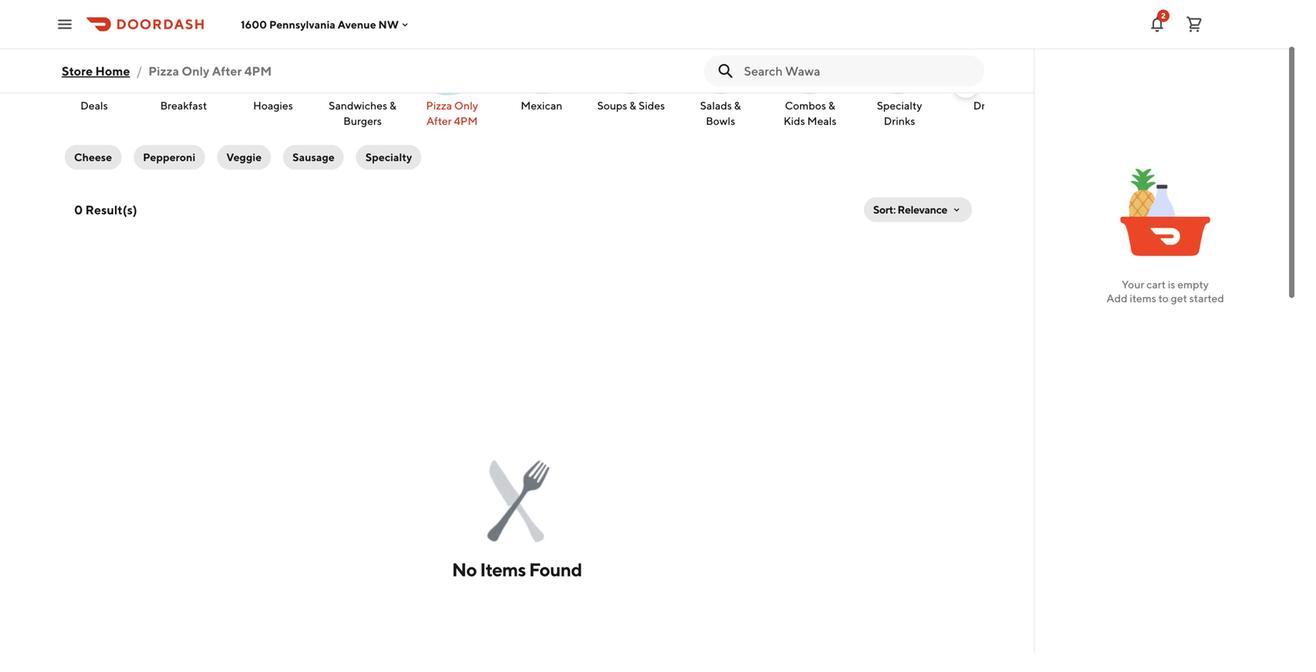 Task type: vqa. For each thing, say whether or not it's contained in the screenshot.
& inside the Sandwiches & Burgers
yes



Task type: locate. For each thing, give the bounding box(es) containing it.
store home link
[[62, 56, 130, 86]]

specialty drinks
[[877, 99, 922, 127]]

only
[[124, 56, 177, 85], [182, 64, 209, 78], [454, 99, 478, 112]]

1 horizontal spatial specialty
[[877, 99, 922, 112]]

drinks
[[974, 99, 1005, 112], [884, 115, 915, 127]]

after
[[181, 56, 237, 85], [212, 64, 242, 78], [427, 115, 452, 127]]

soups
[[597, 99, 627, 112]]

nw
[[378, 18, 399, 31]]

specialty
[[877, 99, 922, 112], [366, 151, 412, 164]]

2 & from the left
[[630, 99, 637, 112]]

2 horizontal spatial only
[[454, 99, 478, 112]]

1 horizontal spatial drinks
[[974, 99, 1005, 112]]

1 vertical spatial drinks
[[884, 115, 915, 127]]

pizza only after 4pm up "breakfast"
[[62, 56, 295, 85]]

combos & kids meals image
[[782, 42, 838, 98]]

no items found
[[452, 559, 582, 581]]

is
[[1168, 278, 1176, 291]]

drinks down drinks image
[[974, 99, 1005, 112]]

drinks inside drinks "link"
[[974, 99, 1005, 112]]

your
[[1122, 278, 1145, 291]]

hoagies image
[[245, 42, 301, 98]]

1 horizontal spatial only
[[182, 64, 209, 78]]

drinks link
[[951, 42, 1028, 114]]

notification bell image
[[1148, 15, 1167, 34]]

2
[[1161, 11, 1166, 20]]

1 horizontal spatial pizza only after 4pm
[[426, 99, 478, 127]]

4pm
[[242, 56, 295, 85], [244, 64, 272, 78], [454, 115, 478, 127]]

after down 'pizza only after 4pm' image
[[427, 115, 452, 127]]

after right breakfast image
[[212, 64, 242, 78]]

specialty for specialty
[[366, 151, 412, 164]]

deals image
[[66, 42, 122, 98]]

& right salads
[[734, 99, 741, 112]]

& inside salads & bowls
[[734, 99, 741, 112]]

salads
[[700, 99, 732, 112]]

3 & from the left
[[734, 99, 741, 112]]

veggie link
[[214, 142, 274, 173]]

& for soups
[[630, 99, 637, 112]]

sides
[[639, 99, 665, 112]]

hoagies link
[[235, 42, 312, 114]]

after up "breakfast"
[[181, 56, 237, 85]]

pizza only after 4pm down 'pizza only after 4pm' image
[[426, 99, 478, 127]]

drinks down specialty drinks image
[[884, 115, 915, 127]]

salads & bowls link
[[682, 42, 759, 130]]

1 & from the left
[[390, 99, 397, 112]]

& right the sandwiches at the top left of page
[[390, 99, 397, 112]]

breakfast link
[[145, 42, 222, 114]]

& left sides on the top of page
[[630, 99, 637, 112]]

items
[[480, 559, 526, 581]]

breakfast image
[[156, 42, 211, 98]]

soups & sides image
[[603, 42, 659, 98]]

your cart is empty add items to get started
[[1107, 278, 1224, 305]]

cart
[[1147, 278, 1166, 291]]

salads & bowls
[[700, 99, 741, 127]]

veggie button
[[217, 145, 271, 170]]

& inside sandwiches & burgers
[[390, 99, 397, 112]]

/
[[136, 64, 142, 78]]

home
[[95, 64, 130, 78]]

specialty down specialty drinks image
[[877, 99, 922, 112]]

0
[[74, 203, 83, 217]]

soups & sides link
[[593, 42, 670, 114]]

get
[[1171, 292, 1188, 305]]

specialty down burgers
[[366, 151, 412, 164]]

salads & bowls image
[[693, 42, 749, 98]]

specialty inside button
[[366, 151, 412, 164]]

items
[[1130, 292, 1157, 305]]

0 vertical spatial drinks
[[974, 99, 1005, 112]]

& up meals
[[829, 99, 835, 112]]

pizza only after 4pm image
[[424, 42, 480, 98]]

started
[[1190, 292, 1224, 305]]

0 horizontal spatial pizza only after 4pm
[[62, 56, 295, 85]]

pizza only after 4pm link
[[414, 42, 491, 130]]

0 horizontal spatial specialty
[[366, 151, 412, 164]]

&
[[390, 99, 397, 112], [630, 99, 637, 112], [734, 99, 741, 112], [829, 99, 835, 112]]

specialty link
[[353, 142, 425, 173]]

breakfast
[[160, 99, 207, 112]]

0 horizontal spatial drinks
[[884, 115, 915, 127]]

2 horizontal spatial pizza
[[426, 99, 452, 112]]

store
[[62, 64, 93, 78]]

combos & kids meals
[[784, 99, 837, 127]]

sort:
[[873, 203, 896, 216]]

sausage
[[293, 151, 335, 164]]

1600 pennsylvania avenue nw button
[[241, 18, 411, 31]]

cheese
[[74, 151, 112, 164]]

cheese link
[[62, 142, 124, 173]]

pizza
[[62, 56, 120, 85], [148, 64, 179, 78], [426, 99, 452, 112]]

0 vertical spatial specialty
[[877, 99, 922, 112]]

& inside combos & kids meals
[[829, 99, 835, 112]]

pizza only after 4pm
[[62, 56, 295, 85], [426, 99, 478, 127]]

1 vertical spatial specialty
[[366, 151, 412, 164]]

mexican link
[[503, 42, 580, 114]]

pepperoni link
[[131, 142, 208, 173]]

4 & from the left
[[829, 99, 835, 112]]



Task type: describe. For each thing, give the bounding box(es) containing it.
specialty drinks link
[[861, 42, 938, 130]]

meals
[[807, 115, 837, 127]]

mexican image
[[514, 42, 570, 98]]

hoagies
[[253, 99, 293, 112]]

1600 pennsylvania avenue nw
[[241, 18, 399, 31]]

0 horizontal spatial only
[[124, 56, 177, 85]]

& for combos
[[829, 99, 835, 112]]

0 horizontal spatial pizza
[[62, 56, 120, 85]]

Search Wawa search field
[[744, 63, 972, 79]]

after inside pizza only after 4pm
[[427, 115, 452, 127]]

specialty for specialty drinks
[[877, 99, 922, 112]]

pepperoni
[[143, 151, 195, 164]]

soups & sides
[[597, 99, 665, 112]]

sort: relevance
[[873, 203, 948, 216]]

0 result(s)
[[74, 203, 137, 217]]

sausage link
[[280, 142, 347, 173]]

combos & kids meals link
[[772, 42, 849, 130]]

add
[[1107, 292, 1128, 305]]

pennsylvania
[[269, 18, 336, 31]]

specialty drinks image
[[872, 42, 928, 98]]

pepperoni button
[[134, 145, 205, 170]]

deals
[[80, 99, 108, 112]]

found
[[529, 559, 582, 581]]

bowls
[[706, 115, 735, 127]]

result(s)
[[85, 203, 137, 217]]

combos
[[785, 99, 826, 112]]

to
[[1159, 292, 1169, 305]]

sandwiches & burgers link
[[324, 42, 401, 130]]

only inside pizza only after 4pm
[[454, 99, 478, 112]]

sausage button
[[283, 145, 344, 170]]

& for salads
[[734, 99, 741, 112]]

0 vertical spatial pizza only after 4pm
[[62, 56, 295, 85]]

& for sandwiches
[[390, 99, 397, 112]]

next image
[[960, 79, 972, 92]]

fork and knife image
[[461, 447, 573, 558]]

sandwiches & burgers image
[[335, 42, 390, 98]]

sandwiches
[[329, 99, 387, 112]]

burgers
[[344, 115, 382, 127]]

avenue
[[338, 18, 376, 31]]

drinks image
[[962, 42, 1017, 98]]

veggie
[[226, 151, 262, 164]]

specialty button
[[356, 145, 421, 170]]

mexican
[[521, 99, 563, 112]]

kids
[[784, 115, 805, 127]]

0 items, open order cart image
[[1185, 15, 1204, 34]]

no
[[452, 559, 477, 581]]

relevance
[[898, 203, 948, 216]]

empty
[[1178, 278, 1209, 291]]

sort: relevance button
[[864, 198, 972, 222]]

1600
[[241, 18, 267, 31]]

1 vertical spatial pizza only after 4pm
[[426, 99, 478, 127]]

store home / pizza only after 4pm
[[62, 64, 272, 78]]

drinks inside specialty drinks
[[884, 115, 915, 127]]

cheese button
[[65, 145, 121, 170]]

1 horizontal spatial pizza
[[148, 64, 179, 78]]

deals link
[[56, 42, 133, 114]]

open menu image
[[56, 15, 74, 34]]

sandwiches & burgers
[[329, 99, 397, 127]]



